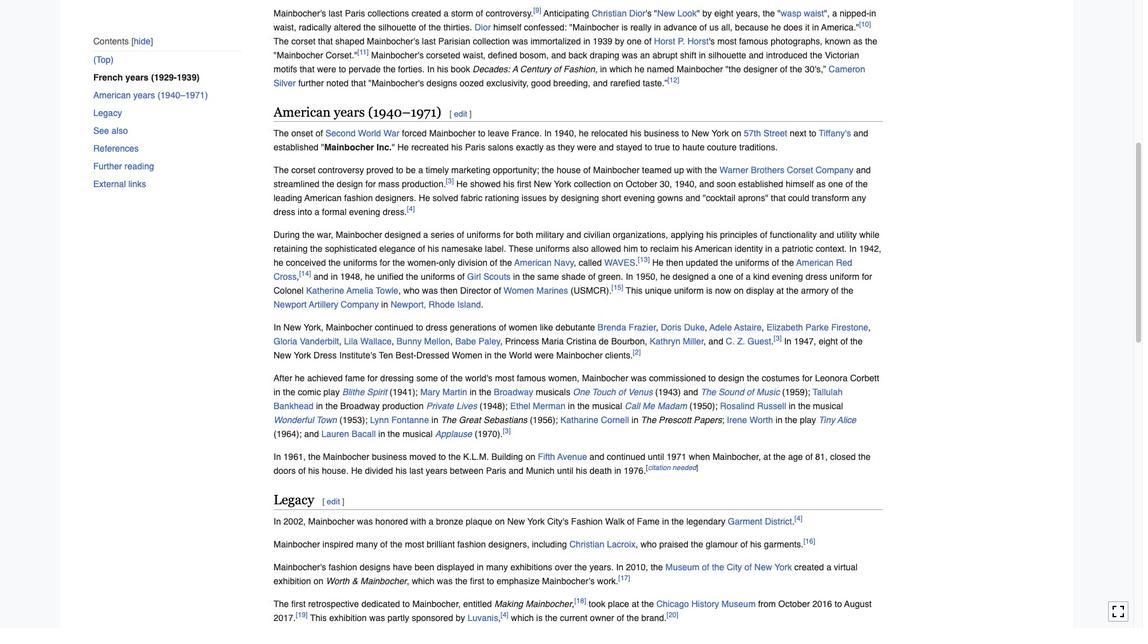 Task type: describe. For each thing, give the bounding box(es) containing it.
, inside the first retrospective dedicated to mainbocher, entitled making mainbocher , [18] took place at the chicago history museum
[[572, 600, 575, 610]]

the up motifs
[[274, 36, 289, 46]]

of inside american navy , called waves . [13] he then updated the uniforms of the
[[772, 258, 780, 268]]

new inside in 1947, eight of the new york dress institute's ten best-dressed women in the world were mainbocher clients.
[[274, 351, 292, 361]]

of left 81,
[[806, 452, 813, 463]]

, inside american navy , called waves . [13] he then updated the uniforms of the
[[574, 258, 577, 268]]

red
[[837, 258, 853, 268]]

cristina
[[567, 337, 597, 347]]

, down draping
[[596, 64, 598, 74]]

as inside he showed his first new york collection on october 30, 1940, and soon established himself as one of the leading american fashion designers. he solved fabric rationing issues by designing short evening gowns and "cocktail aprons" that could transform any dress into a formal evening dress.
[[817, 179, 826, 190]]

0 vertical spatial world
[[358, 129, 381, 139]]

[19] this exhibition was partly sponsored by luvanis , [4] which is the current owner of the brand. [20]
[[296, 611, 679, 624]]

first inside worth & mainbocher , which was the first to emphasize mainbocher's work. [17]
[[470, 577, 485, 587]]

", a nipped-in waist, radically altered the silhouette of the thirties.
[[274, 8, 877, 32]]

was inside worth & mainbocher , which was the first to emphasize mainbocher's work. [17]
[[437, 577, 453, 587]]

most inside 's most famous photographs, known as the "mainbocher corset."
[[718, 36, 737, 46]]

of down label.
[[490, 258, 498, 268]]

scouts
[[484, 272, 511, 282]]

designer
[[744, 64, 778, 74]]

most inside 'after he achieved fame for dressing some of the world's most famous women, mainbocher was commissioned to design the costumes for leonora corbett in the comic play'
[[495, 374, 515, 384]]

the corset that shaped mainbocher's last parisian collection was immortalized in 1939 by one of horst p. horst
[[274, 36, 709, 46]]

american inside during the war, mainbocher designed a series of uniforms for both military and civilian organizations, applying his principles of functionality and utility while retaining the sophisticated elegance of his namesake label. these uniforms also allowed him to reclaim his american identity in a patriotic context. in 1942, he conceived the uniforms for the women-only division of the
[[695, 244, 733, 254]]

took
[[589, 600, 606, 610]]

[4] inside in 2002, mainbocher was honored with a bronze plaque on new york city's fashion walk of fame in the legendary garment district . [4]
[[795, 515, 803, 524]]

couture
[[708, 143, 737, 153]]

was up bosom,
[[513, 36, 529, 46]]

1 vertical spatial paris
[[465, 143, 486, 153]]

french years (1929-1939) link
[[93, 69, 251, 87]]

christian dior link
[[592, 8, 646, 18]]

he left 'relocated'
[[579, 129, 589, 139]]

the up martin
[[451, 374, 463, 384]]

of up women- on the top of the page
[[418, 244, 426, 254]]

towle
[[376, 286, 399, 296]]

his down series
[[428, 244, 439, 254]]

retaining
[[274, 244, 308, 254]]

[11] link
[[358, 48, 369, 56]]

maria
[[542, 337, 564, 347]]

paris inside and continued until 1971 when mainbocher, at the age of 81, closed the doors of his house. he divided his last years between paris and munich until his death in 1976.
[[486, 466, 507, 477]]

" right 'years,'
[[778, 8, 781, 18]]

edit link for legacy
[[327, 498, 340, 507]]

the right praised
[[691, 540, 704, 550]]

57th
[[744, 129, 762, 139]]

0 vertical spatial [3] link
[[446, 177, 454, 186]]

a inside created a virtual exhibition on
[[827, 563, 832, 573]]

the left the war,
[[302, 230, 315, 240]]

[10] link
[[860, 20, 872, 28]]

for up unified
[[380, 258, 390, 268]]

one touch of venus link
[[573, 388, 653, 398]]

a up now
[[712, 272, 717, 282]]

emphasize
[[497, 577, 540, 587]]

fifth avenue link
[[538, 452, 588, 463]]

motifs
[[274, 64, 297, 74]]

new inside in new york, mainbocher continued to dress generations of women like debutante brenda frazier , doris duke , adele astaire , elizabeth parke firestone , gloria vanderbilt , lila wallace , bunny mellon , babe paley , princess maria cristina de bourbon, kathryn miller , and c. z. guest . [3]
[[284, 323, 301, 333]]

2010,
[[626, 563, 649, 573]]

of right glamour
[[741, 540, 748, 550]]

showed
[[470, 179, 501, 190]]

of right armory
[[832, 286, 839, 296]]

the inside , [14] and in 1948, he unified the uniforms of girl scouts
[[406, 272, 419, 282]]

by right the 1939 at the top right of the page
[[616, 36, 625, 46]]

in inside in 1947, eight of the new york dress institute's ten best-dressed women in the world were mainbocher clients.
[[485, 351, 492, 361]]

, up guest
[[762, 323, 765, 333]]

[ citation needed ]
[[646, 464, 699, 473]]

controversy
[[318, 165, 364, 176]]

mainbocher's down collections
[[367, 36, 420, 46]]

, inside , [14] and in 1948, he unified the uniforms of girl scouts
[[297, 272, 299, 282]]

0 horizontal spatial 1940,
[[555, 129, 577, 139]]

avenue
[[558, 452, 588, 463]]

, left doris
[[657, 323, 659, 333]]

, left babe
[[451, 337, 453, 347]]

, up 'corbett'
[[869, 323, 871, 333]]

of up breeding,
[[554, 64, 561, 74]]

also inside during the war, mainbocher designed a series of uniforms for both military and civilian organizations, applying his principles of functionality and utility while retaining the sophisticated elegance of his namesake label. these uniforms also allowed him to reclaim his american identity in a patriotic context. in 1942, he conceived the uniforms for the women-only division of the
[[573, 244, 589, 254]]

and established "
[[274, 129, 869, 153]]

the left current in the bottom of the page
[[545, 614, 558, 624]]

for up spirit
[[368, 374, 378, 384]]

" up dior himself confessed: "mainbocher is really in advance of us all, because he does it in america." [10]
[[655, 8, 658, 18]]

american navy , called waves . [13] he then updated the uniforms of the
[[515, 256, 797, 268]]

new inside in 2002, mainbocher was honored with a bronze plaque on new york city's fashion walk of fame in the legendary garment district . [4]
[[508, 517, 525, 527]]

forties.
[[398, 64, 425, 74]]

designed inside during the war, mainbocher designed a series of uniforms for both military and civilian organizations, applying his principles of functionality and utility while retaining the sophisticated elegance of his namesake label. these uniforms also allowed him to reclaim his american identity in a patriotic context. in 1942, he conceived the uniforms for the women-only division of the
[[385, 230, 421, 240]]

american up onset
[[274, 104, 331, 120]]

created inside mainbocher's last paris collections created a storm of controversy. [9] anticipating christian dior 's " new look " by eight years, the " wasp waist
[[412, 8, 442, 18]]

luvanis
[[468, 614, 499, 624]]

0 horizontal spatial museum
[[666, 563, 700, 573]]

0 vertical spatial business
[[644, 129, 680, 139]]

his right divided
[[396, 466, 407, 477]]

and left civilian
[[567, 230, 582, 240]]

up
[[675, 165, 685, 176]]

[ for legacy
[[323, 498, 325, 507]]

york down garments.
[[775, 563, 793, 573]]

of inside in 2002, mainbocher was honored with a bronze plaque on new york city's fashion walk of fame in the legendary garment district . [4]
[[628, 517, 635, 527]]

lynn
[[370, 416, 389, 426]]

mainbocher's fashion designs have been displayed in many exhibitions over the years. in 2010, the museum of the city of new york
[[274, 563, 793, 573]]

the up the sound of music link
[[747, 374, 760, 384]]

fullscreen image
[[1113, 606, 1126, 619]]

updated
[[686, 258, 718, 268]]

, inside '[19] this exhibition was partly sponsored by luvanis , [4] which is the current owner of the brand. [20]'
[[499, 614, 501, 624]]

history
[[692, 600, 720, 610]]

0 vertical spatial with
[[687, 165, 703, 176]]

who inside katherine amelia towle , who was then director of women marines (usmcr). [15] this unique uniform is now on display at the armory of the newport artillery company in newport, rhode island .
[[404, 286, 420, 296]]

for inside and streamlined the design for mass production.
[[366, 179, 376, 190]]

dior himself confessed: "mainbocher is really in advance of us all, because he does it in america." [10]
[[475, 20, 872, 32]]

american navy link
[[515, 258, 574, 268]]

leading
[[274, 193, 302, 204]]

fame
[[637, 517, 660, 527]]

for up the (1959);
[[803, 374, 813, 384]]

of up (usmcr).
[[589, 272, 596, 282]]

his down avenue
[[576, 466, 588, 477]]

elizabeth parke firestone link
[[767, 323, 869, 333]]

the left city
[[712, 563, 725, 573]]

on inside created a virtual exhibition on
[[314, 577, 324, 587]]

to right true
[[673, 143, 680, 153]]

0 horizontal spatial collection
[[473, 36, 510, 46]]

of inside he showed his first new york collection on october 30, 1940, and soon established himself as one of the leading american fashion designers. he solved fabric rationing issues by designing short evening gowns and "cocktail aprons" that could transform any dress into a formal evening dress.
[[846, 179, 854, 190]]

[19]
[[296, 611, 308, 620]]

0 vertical spatial [3]
[[446, 177, 454, 186]]

play inside in the broadway production private lives (1948); ethel merman in the musical call me madam (1950); rosalind russell in the musical wonderful town (1953); lynn fontanne in the great sebastians (1956); katharine cornell in the prescott papers ; irene worth in the play tiny alice (1964); and lauren bacall in the musical applause (1970). [3]
[[800, 416, 817, 426]]

[4] inside '[19] this exhibition was partly sponsored by luvanis , [4] which is the current owner of the brand. [20]'
[[501, 611, 509, 620]]

world inside in 1947, eight of the new york dress institute's ten best-dressed women in the world were mainbocher clients.
[[509, 351, 532, 361]]

book
[[451, 64, 470, 74]]

designers,
[[489, 540, 530, 550]]

2 vertical spatial [3] link
[[503, 427, 511, 436]]

waves
[[605, 258, 636, 268]]

in up '[17]'
[[617, 563, 624, 573]]

design inside 'after he achieved fame for dressing some of the world's most famous women, mainbocher was commissioned to design the costumes for leonora corbett in the comic play'
[[719, 374, 745, 384]]

established inside he showed his first new york collection on october 30, 1940, and soon established himself as one of the leading american fashion designers. he solved fabric rationing issues by designing short evening gowns and "cocktail aprons" that could transform any dress into a formal evening dress.
[[739, 179, 784, 190]]

of up call
[[619, 388, 626, 398]]

and inside in the broadway production private lives (1948); ethel merman in the musical call me madam (1950); rosalind russell in the musical wonderful town (1953); lynn fontanne in the great sebastians (1956); katharine cornell in the prescott papers ; irene worth in the play tiny alice (1964); and lauren bacall in the musical applause (1970). [3]
[[304, 430, 319, 440]]

new right city
[[755, 563, 773, 573]]

in inside during the war, mainbocher designed a series of uniforms for both military and civilian organizations, applying his principles of functionality and utility while retaining the sophisticated elegance of his namesake label. these uniforms also allowed him to reclaim his american identity in a patriotic context. in 1942, he conceived the uniforms for the women-only division of the
[[850, 244, 857, 254]]

1 horizontal spatial until
[[648, 452, 665, 463]]

"mainbocher inside 's most famous photographs, known as the "mainbocher corset."
[[274, 50, 323, 60]]

0 horizontal spatial [4] link
[[407, 205, 415, 214]]

lauren bacall link
[[322, 430, 376, 440]]

external links
[[93, 179, 146, 190]]

duke
[[685, 323, 705, 333]]

the inside in 2002, mainbocher was honored with a bronze plaque on new york city's fashion walk of fame in the legendary garment district . [4]
[[672, 517, 684, 527]]

rarefied
[[611, 78, 641, 88]]

and up "cocktail
[[700, 179, 715, 190]]

dress inside in new york, mainbocher continued to dress generations of women like debutante brenda frazier , doris duke , adele astaire , elizabeth parke firestone , gloria vanderbilt , lila wallace , bunny mellon , babe paley , princess maria cristina de bourbon, kathryn miller , and c. z. guest . [3]
[[426, 323, 448, 333]]

babe
[[456, 337, 476, 347]]

the up , [14] and in 1948, he unified the uniforms of girl scouts
[[393, 258, 405, 268]]

designed inside in the same shade of green. in 1950, he designed a one of a kind evening dress uniform for colonel
[[673, 272, 709, 282]]

in inside katherine amelia towle , who was then director of women marines (usmcr). [15] this unique uniform is now on display at the armory of the newport artillery company in newport, rhode island .
[[381, 300, 388, 310]]

the up bankhead
[[283, 388, 296, 398]]

designs inside further noted that "mainbocher's designs oozed exclusivity, good breeding, and rarefied taste." [12]
[[427, 78, 458, 88]]

the down private lives link
[[441, 416, 457, 426]]

to inside during the war, mainbocher designed a series of uniforms for both military and civilian organizations, applying his principles of functionality and utility while retaining the sophisticated elegance of his namesake label. these uniforms also allowed him to reclaim his american identity in a patriotic context. in 1942, he conceived the uniforms for the women-only division of the
[[641, 244, 648, 254]]

the down firestone
[[851, 337, 863, 347]]

in left the 1939 at the top right of the page
[[584, 36, 591, 46]]

bankhead
[[274, 402, 314, 412]]

in down the (1959);
[[789, 402, 796, 412]]

the down place
[[627, 614, 639, 624]]

0 vertical spatial company
[[816, 165, 854, 176]]

in inside mainbocher's corseted waist, defined bosom, and back draping was an abrupt shift in silhouette and introduced the victorian motifs that were to pervade the forties. in his book
[[699, 50, 706, 60]]

mainbocher's inside worth & mainbocher , which was the first to emphasize mainbocher's work. [17]
[[542, 577, 595, 587]]

dress inside he showed his first new york collection on october 30, 1940, and soon established himself as one of the leading american fashion designers. he solved fabric rationing issues by designing short evening gowns and "cocktail aprons" that could transform any dress into a formal evening dress.
[[274, 207, 296, 217]]

on inside katherine amelia towle , who was then director of women marines (usmcr). [15] this unique uniform is now on display at the armory of the newport artillery company in newport, rhode island .
[[734, 286, 744, 296]]

and down 'relocated'
[[599, 143, 614, 153]]

of right onset
[[316, 129, 323, 139]]

to inside worth & mainbocher , which was the first to emphasize mainbocher's work. [17]
[[487, 577, 495, 587]]

and up (1950);
[[684, 388, 699, 398]]

in down the private
[[432, 416, 439, 426]]

current
[[560, 614, 588, 624]]

displayed
[[437, 563, 475, 573]]

director
[[460, 286, 492, 296]]

in inside in new york, mainbocher continued to dress generations of women like debutante brenda frazier , doris duke , adele astaire , elizabeth parke firestone , gloria vanderbilt , lila wallace , bunny mellon , babe paley , princess maria cristina de bourbon, kathryn miller , and c. z. guest . [3]
[[274, 323, 281, 333]]

dedicated
[[362, 600, 400, 610]]

thirties.
[[444, 22, 472, 32]]

continued inside in new york, mainbocher continued to dress generations of women like debutante brenda frazier , doris duke , adele astaire , elizabeth parke firestone , gloria vanderbilt , lila wallace , bunny mellon , babe paley , princess maria cristina de bourbon, kathryn miller , and c. z. guest . [3]
[[375, 323, 414, 333]]

mainbocher down shift
[[677, 64, 724, 74]]

look
[[678, 8, 697, 18]]

mainbocher down stayed
[[594, 165, 640, 176]]

0 horizontal spatial musical
[[403, 430, 433, 440]]

fashion inside the mainbocher inspired many of the most brilliant fashion designers, including christian lacroix , who praised the glamour of his garments. [16]
[[458, 540, 486, 550]]

the up 30's,"
[[811, 50, 823, 60]]

new up haute at the right top
[[692, 129, 710, 139]]

silhouette inside ", a nipped-in waist, radically altered the silhouette of the thirties.
[[379, 22, 417, 32]]

[ edit ] for american years (1940–1971)
[[450, 109, 472, 118]]

0 horizontal spatial also
[[112, 126, 128, 136]]

by inside he showed his first new york collection on october 30, 1940, and soon established himself as one of the leading american fashion designers. he solved fabric rationing issues by designing short evening gowns and "cocktail aprons" that could transform any dress into a formal evening dress.
[[550, 193, 559, 204]]

0 horizontal spatial legacy
[[93, 108, 122, 118]]

in inside in 2002, mainbocher was honored with a bronze plaque on new york city's fashion walk of fame in the legendary garment district . [4]
[[274, 517, 281, 527]]

of up rosalind russell link
[[747, 388, 755, 398]]

fame
[[345, 374, 365, 384]]

2 vertical spatial fashion
[[329, 563, 358, 573]]

collections
[[368, 8, 409, 18]]

] for american years (1940–1971)
[[470, 109, 472, 118]]

corset."
[[326, 50, 358, 60]]

0 vertical spatial broadway
[[494, 388, 534, 398]]

, left adele
[[705, 323, 708, 333]]

0 horizontal spatial evening
[[349, 207, 381, 217]]

mainbocher, for to
[[413, 600, 461, 610]]

of up namesake
[[457, 230, 465, 240]]

the right over
[[575, 563, 587, 573]]

of down the honored
[[381, 540, 388, 550]]

kind
[[754, 272, 770, 282]]

this inside '[19] this exhibition was partly sponsored by luvanis , [4] which is the current owner of the brand. [20]'
[[310, 614, 327, 624]]

which inside worth & mainbocher , which was the first to emphasize mainbocher's work. [17]
[[412, 577, 435, 587]]

[ for american years (1940–1971)
[[450, 109, 452, 118]]

venus
[[628, 388, 653, 398]]

by inside mainbocher's last paris collections created a storm of controversy. [9] anticipating christian dior 's " new look " by eight years, the " wasp waist
[[703, 8, 712, 18]]

christian lacroix link
[[570, 540, 636, 550]]

1 vertical spatial legacy
[[274, 493, 314, 508]]

[13]
[[638, 256, 650, 265]]

he down marketing
[[457, 179, 468, 190]]

wasp
[[781, 8, 802, 18]]

a
[[513, 64, 518, 74]]

[12] link
[[668, 75, 680, 84]]

further reading link
[[93, 158, 242, 176]]

1 vertical spatial last
[[422, 36, 436, 46]]

mainbocher inside in 2002, mainbocher was honored with a bronze plaque on new york city's fashion walk of fame in the legendary garment district . [4]
[[308, 517, 355, 527]]

utility
[[837, 230, 858, 240]]

of up an
[[645, 36, 652, 46]]

mainbocher inside worth & mainbocher , which was the first to emphasize mainbocher's work. [17]
[[361, 577, 407, 587]]

death
[[590, 466, 612, 477]]

in right really
[[655, 22, 661, 32]]

1 horizontal spatial american years (1940–1971)
[[274, 104, 442, 120]]

1 horizontal spatial musical
[[593, 402, 623, 412]]

57th street link
[[744, 129, 788, 139]]

in down blithe spirit (1941); mary martin in the broadway musicals one touch of venus (1943) and the sound of music (1959);
[[568, 402, 575, 412]]

the inside in the same shade of green. in 1950, he designed a one of a kind evening dress uniform for colonel
[[523, 272, 535, 282]]

mainbocher, for when
[[713, 452, 762, 463]]

in up doors
[[274, 452, 281, 463]]

the right '1961,'
[[308, 452, 321, 463]]

, left princess
[[501, 337, 503, 347]]

play inside 'after he achieved fame for dressing some of the world's most famous women, mainbocher was commissioned to design the costumes for leonora corbett in the comic play'
[[324, 388, 340, 398]]

0 vertical spatial which
[[610, 64, 633, 74]]

0 vertical spatial [4]
[[407, 205, 415, 214]]

alice
[[838, 416, 857, 426]]

lila
[[344, 337, 358, 347]]

0 horizontal spatial one
[[627, 36, 642, 46]]

york up the couture
[[712, 129, 730, 139]]

most inside the mainbocher inspired many of the most brilliant fashion designers, including christian lacroix , who praised the glamour of his garments. [16]
[[405, 540, 425, 550]]

after he achieved fame for dressing some of the world's most famous women, mainbocher was commissioned to design the costumes for leonora corbett in the comic play
[[274, 374, 880, 398]]

of left kind
[[736, 272, 744, 282]]

second world war link
[[326, 129, 400, 139]]

the up scouts
[[500, 258, 513, 268]]

[17] link
[[619, 575, 631, 583]]

unified
[[378, 272, 404, 282]]

astaire
[[735, 323, 762, 333]]

brenda
[[598, 323, 627, 333]]

while
[[860, 230, 880, 240]]

york inside he showed his first new york collection on october 30, 1940, and soon established himself as one of the leading american fashion designers. he solved fabric rationing issues by designing short evening gowns and "cocktail aprons" that could transform any dress into a formal evening dress.
[[554, 179, 572, 190]]

" down war
[[392, 143, 395, 153]]

the inside 's most famous photographs, known as the "mainbocher corset."
[[866, 36, 878, 46]]

was inside mainbocher's corseted waist, defined bosom, and back draping was an abrupt shift in silhouette and introduced the victorian motifs that were to pervade the forties. in his book
[[622, 50, 638, 60]]

of right city
[[745, 563, 752, 573]]

soon
[[717, 179, 736, 190]]

christian inside mainbocher's last paris collections created a storm of controversy. [9] anticipating christian dior 's " new look " by eight years, the " wasp waist
[[592, 8, 627, 18]]

inspired
[[323, 540, 354, 550]]

the down the (1959);
[[799, 402, 811, 412]]

the right "2010,"
[[651, 563, 664, 573]]

1 vertical spatial business
[[372, 452, 407, 463]]

american inside american red cross
[[797, 258, 834, 268]]

the left onset
[[274, 129, 289, 139]]

adele
[[710, 323, 733, 333]]

town
[[317, 416, 337, 426]]

1 vertical spatial until
[[557, 466, 574, 477]]

great
[[459, 416, 481, 426]]

to right moved
[[439, 452, 446, 463]]

0 horizontal spatial american years (1940–1971)
[[93, 90, 208, 101]]

city
[[727, 563, 743, 573]]

of down glamour
[[703, 563, 710, 573]]

in inside in 1947, eight of the new york dress institute's ten best-dressed women in the world were mainbocher clients.
[[785, 337, 792, 347]]

immortalized
[[531, 36, 581, 46]]

2 vertical spatial [4] link
[[501, 611, 509, 620]]

eight inside in 1947, eight of the new york dress institute's ten best-dressed women in the world were mainbocher clients.
[[819, 337, 839, 347]]

1 vertical spatial (1940–1971)
[[368, 104, 442, 120]]

the right updated
[[721, 258, 733, 268]]

the down the russell
[[786, 416, 798, 426]]

label.
[[485, 244, 507, 254]]

his right applying
[[707, 230, 718, 240]]

, inside worth & mainbocher , which was the first to emphasize mainbocher's work. [17]
[[407, 577, 410, 587]]

reclaim
[[651, 244, 679, 254]]

the inside he showed his first new york collection on october 30, 1940, and soon established himself as one of the leading american fashion designers. he solved fabric rationing issues by designing short evening gowns and "cocktail aprons" that could transform any dress into a formal evening dress.
[[856, 179, 868, 190]]

to inside in new york, mainbocher continued to dress generations of women like debutante brenda frazier , doris duke , adele astaire , elizabeth parke firestone , gloria vanderbilt , lila wallace , bunny mellon , babe paley , princess maria cristina de bourbon, kathryn miller , and c. z. guest . [3]
[[416, 323, 424, 333]]

famous inside 'after he achieved fame for dressing some of the world's most famous women, mainbocher was commissioned to design the costumes for leonora corbett in the comic play'
[[517, 374, 546, 384]]

1 vertical spatial [
[[646, 464, 648, 473]]

to inside the first retrospective dedicated to mainbocher, entitled making mainbocher , [18] took place at the chicago history museum
[[403, 600, 410, 610]]

in down lynn
[[379, 430, 386, 440]]

"mainbocher's
[[369, 78, 424, 88]]

he down an
[[635, 64, 645, 74]]

continued inside and continued until 1971 when mainbocher, at the age of 81, closed the doors of his house. he divided his last years between paris and munich until his death in 1976.
[[607, 452, 646, 463]]

of inside mainbocher's last paris collections created a storm of controversy. [9] anticipating christian dior 's " new look " by eight years, the " wasp waist
[[476, 8, 484, 18]]

, left "lila"
[[339, 337, 342, 347]]

2016
[[813, 600, 833, 610]]



Task type: locate. For each thing, give the bounding box(es) containing it.
irene
[[727, 416, 748, 426]]

1 vertical spatial broadway
[[341, 402, 380, 412]]

1 horizontal spatial also
[[573, 244, 589, 254]]

. inside katherine amelia towle , who was then director of women marines (usmcr). [15] this unique uniform is now on display at the armory of the newport artillery company in newport, rhode island .
[[481, 300, 484, 310]]

a inside in 2002, mainbocher was honored with a bronze plaque on new york city's fashion walk of fame in the legendary garment district . [4]
[[429, 517, 434, 527]]

this right [15]
[[626, 286, 643, 296]]

mainbocher inside in new york, mainbocher continued to dress generations of women like debutante brenda frazier , doris duke , adele astaire , elizabeth parke firestone , gloria vanderbilt , lila wallace , bunny mellon , babe paley , princess maria cristina de bourbon, kathryn miller , and c. z. guest . [3]
[[326, 323, 373, 333]]

1 horizontal spatial one
[[719, 272, 734, 282]]

in down the world's
[[470, 388, 477, 398]]

1 corset from the top
[[292, 36, 316, 46]]

until
[[648, 452, 665, 463], [557, 466, 574, 477]]

1 horizontal spatial famous
[[740, 36, 769, 46]]

in
[[870, 8, 877, 18], [655, 22, 661, 32], [813, 22, 820, 32], [584, 36, 591, 46], [699, 50, 706, 60], [600, 64, 607, 74], [766, 244, 773, 254], [331, 272, 338, 282], [514, 272, 520, 282], [381, 300, 388, 310], [485, 351, 492, 361], [274, 388, 281, 398], [470, 388, 477, 398], [316, 402, 323, 412], [568, 402, 575, 412], [789, 402, 796, 412], [432, 416, 439, 426], [632, 416, 639, 426], [776, 416, 783, 426], [379, 430, 386, 440], [615, 466, 622, 477], [663, 517, 670, 527], [477, 563, 484, 573]]

the down one
[[578, 402, 590, 412]]

0 vertical spatial edit
[[454, 109, 468, 118]]

in up [10]
[[870, 8, 877, 18]]

0 horizontal spatial first
[[292, 600, 306, 610]]

1 horizontal spatial waist,
[[463, 50, 486, 60]]

first inside he showed his first new york collection on october 30, 1940, and soon established himself as one of the leading american fashion designers. he solved fabric rationing issues by designing short evening gowns and "cocktail aprons" that could transform any dress into a formal evening dress.
[[517, 179, 532, 190]]

waist, inside mainbocher's corseted waist, defined bosom, and back draping was an abrupt shift in silhouette and introduced the victorian motifs that were to pervade the forties. in his book
[[463, 50, 486, 60]]

1 vertical spatial most
[[495, 374, 515, 384]]

on left 57th
[[732, 129, 742, 139]]

katharine cornell link
[[561, 416, 630, 426]]

design up sound
[[719, 374, 745, 384]]

edit
[[454, 109, 468, 118], [327, 498, 340, 507]]

in up worth & mainbocher , which was the first to emphasize mainbocher's work. [17]
[[477, 563, 484, 573]]

he right 'after'
[[295, 374, 305, 384]]

the inside the first retrospective dedicated to mainbocher, entitled making mainbocher , [18] took place at the chicago history museum
[[642, 600, 654, 610]]

exhibition
[[274, 577, 311, 587], [329, 614, 367, 624]]

mainbocher's down over
[[542, 577, 595, 587]]

mainbocher's for corseted
[[371, 50, 424, 60]]

famous inside 's most famous photographs, known as the "mainbocher corset."
[[740, 36, 769, 46]]

1 horizontal spatial himself
[[786, 179, 815, 190]]

[4] link right district
[[795, 515, 803, 524]]

0 vertical spatial were
[[317, 64, 337, 74]]

edit down house.
[[327, 498, 340, 507]]

place
[[608, 600, 630, 610]]

himself down the corset
[[786, 179, 815, 190]]

mainbocher's for last
[[274, 8, 326, 18]]

collection inside he showed his first new york collection on october 30, 1940, and soon established himself as one of the leading american fashion designers. he solved fabric rationing issues by designing short evening gowns and "cocktail aprons" that could transform any dress into a formal evening dress.
[[574, 179, 611, 190]]

1 horizontal spatial this
[[626, 286, 643, 296]]

introduced
[[767, 50, 808, 60]]

references link
[[93, 140, 242, 158]]

the down the world's
[[479, 388, 492, 398]]

[16] link
[[804, 538, 816, 547]]

then
[[667, 258, 684, 268], [441, 286, 458, 296]]

century
[[520, 64, 552, 74]]

most down all,
[[718, 36, 737, 46]]

with inside in 2002, mainbocher was honored with a bronze plaque on new york city's fashion walk of fame in the legendary garment district . [4]
[[411, 517, 427, 527]]

many inside the mainbocher inspired many of the most brilliant fashion designers, including christian lacroix , who praised the glamour of his garments. [16]
[[356, 540, 378, 550]]

1 vertical spatial established
[[739, 179, 784, 190]]

(1950);
[[690, 402, 718, 412]]

anticipating
[[544, 8, 590, 18]]

81,
[[816, 452, 828, 463]]

shade
[[562, 272, 586, 282]]

dior up the corset that shaped mainbocher's last parisian collection was immortalized in 1939 by one of horst p. horst
[[475, 22, 491, 32]]

breeding,
[[554, 78, 591, 88]]

newport artillery company link
[[274, 300, 379, 310]]

established inside and established "
[[274, 143, 319, 153]]

1940, up they
[[555, 129, 577, 139]]

1940, inside he showed his first new york collection on october 30, 1940, and soon established himself as one of the leading american fashion designers. he solved fabric rationing issues by designing short evening gowns and "cocktail aprons" that could transform any dress into a formal evening dress.
[[675, 179, 697, 190]]

see also link
[[93, 122, 242, 140]]

1 horizontal spatial mainbocher,
[[713, 452, 762, 463]]

exhibition inside '[19] this exhibition was partly sponsored by luvanis , [4] which is the current owner of the brand. [20]'
[[329, 614, 367, 624]]

york inside in 2002, mainbocher was honored with a bronze plaque on new york city's fashion walk of fame in the legendary garment district . [4]
[[528, 517, 545, 527]]

. inside in 2002, mainbocher was honored with a bronze plaque on new york city's fashion walk of fame in the legendary garment district . [4]
[[793, 517, 795, 527]]

new inside mainbocher's last paris collections created a storm of controversy. [9] anticipating christian dior 's " new look " by eight years, the " wasp waist
[[658, 8, 676, 18]]

of down scouts
[[494, 286, 501, 296]]

0 vertical spatial one
[[627, 36, 642, 46]]

namesake
[[442, 244, 483, 254]]

his inside the mainbocher inspired many of the most brilliant fashion designers, including christian lacroix , who praised the glamour of his garments. [16]
[[751, 540, 762, 550]]

1 vertical spatial [3]
[[774, 335, 782, 343]]

0 vertical spatial worth
[[750, 416, 774, 426]]

0 vertical spatial [ edit ]
[[450, 109, 472, 118]]

2 vertical spatial ]
[[342, 498, 345, 507]]

women inside in 1947, eight of the new york dress institute's ten best-dressed women in the world were mainbocher clients.
[[452, 351, 483, 361]]

0 vertical spatial most
[[718, 36, 737, 46]]

was inside katherine amelia towle , who was then director of women marines (usmcr). [15] this unique uniform is now on display at the armory of the newport artillery company in newport, rhode island .
[[422, 286, 438, 296]]

company inside katherine amelia towle , who was then director of women marines (usmcr). [15] this unique uniform is now on display at the armory of the newport artillery company in newport, rhode island .
[[341, 300, 379, 310]]

women down scouts
[[504, 286, 534, 296]]

edit for american years (1940–1971)
[[454, 109, 468, 118]]

's inside 's most famous photographs, known as the "mainbocher corset."
[[709, 36, 715, 46]]

green.
[[599, 272, 624, 282]]

years down 'french years (1929-1939)' on the left
[[133, 90, 155, 101]]

] for legacy
[[342, 498, 345, 507]]

and inside and established "
[[854, 129, 869, 139]]

. down the "director" at the left
[[481, 300, 484, 310]]

1 vertical spatial were
[[578, 143, 597, 153]]

mainbocher's inside mainbocher's corseted waist, defined bosom, and back draping was an abrupt shift in silhouette and introduced the victorian motifs that were to pervade the forties. in his book
[[371, 50, 424, 60]]

worth left "&" at the bottom left of page
[[326, 577, 350, 587]]

then inside katherine amelia towle , who was then director of women marines (usmcr). [15] this unique uniform is now on display at the armory of the newport artillery company in newport, rhode island .
[[441, 286, 458, 296]]

1 vertical spatial dior
[[475, 22, 491, 32]]

evening left dress.
[[349, 207, 381, 217]]

and inside , [14] and in 1948, he unified the uniforms of girl scouts
[[314, 272, 329, 282]]

1 vertical spatial designs
[[360, 563, 391, 573]]

and left rarefied on the right of the page
[[593, 78, 608, 88]]

0 vertical spatial famous
[[740, 36, 769, 46]]

in 1947, eight of the new york dress institute's ten best-dressed women in the world were mainbocher clients.
[[274, 337, 863, 361]]

worth
[[750, 416, 774, 426], [326, 577, 350, 587]]

1 horizontal spatial world
[[509, 351, 532, 361]]

0 vertical spatial dior
[[630, 8, 646, 18]]

principles
[[721, 230, 758, 240]]

the inside worth & mainbocher , which was the first to emphasize mainbocher's work. [17]
[[456, 577, 468, 587]]

citation needed link
[[648, 464, 697, 473]]

his down applying
[[682, 244, 693, 254]]

2 horizontal spatial which
[[610, 64, 633, 74]]

of left girl
[[458, 272, 465, 282]]

1950,
[[636, 272, 658, 282]]

1 vertical spatial collection
[[574, 179, 611, 190]]

, down "have"
[[407, 577, 410, 587]]

0 horizontal spatial broadway
[[341, 402, 380, 412]]

1 horizontal spatial which
[[511, 614, 534, 624]]

in inside , [14] and in 1948, he unified the uniforms of girl scouts
[[331, 272, 338, 282]]

american inside he showed his first new york collection on october 30, 1940, and soon established himself as one of the leading american fashion designers. he solved fabric rationing issues by designing short evening gowns and "cocktail aprons" that could transform any dress into a formal evening dress.
[[305, 193, 342, 204]]

many right 'inspired'
[[356, 540, 378, 550]]

, down , [14] and in 1948, he unified the uniforms of girl scouts
[[399, 286, 401, 296]]

american
[[93, 90, 131, 101], [274, 104, 331, 120], [305, 193, 342, 204], [695, 244, 733, 254], [515, 258, 552, 268], [797, 258, 834, 268]]

musical down tallulah
[[814, 402, 844, 412]]

0 horizontal spatial [4]
[[407, 205, 415, 214]]

then inside american navy , called waves . [13] he then updated the uniforms of the
[[667, 258, 684, 268]]

abrupt
[[653, 50, 678, 60]]

the down the honored
[[390, 540, 403, 550]]

2 horizontal spatial were
[[578, 143, 597, 153]]

call
[[625, 402, 641, 412]]

mainbocher's for fashion
[[274, 563, 326, 573]]

a left bronze
[[429, 517, 434, 527]]

corset for that
[[292, 36, 316, 46]]

1 vertical spatial american years (1940–1971)
[[274, 104, 442, 120]]

edit link for american years (1940–1971)
[[454, 109, 468, 118]]

0 vertical spatial last
[[329, 8, 343, 18]]

edit for legacy
[[327, 498, 340, 507]]

york left city's
[[528, 517, 545, 527]]

's inside mainbocher's last paris collections created a storm of controversy. [9] anticipating christian dior 's " new look " by eight years, the " wasp waist
[[646, 8, 652, 18]]

0 horizontal spatial himself
[[494, 22, 522, 32]]

unique
[[645, 286, 672, 296]]

1 horizontal spatial evening
[[624, 193, 655, 204]]

women inside katherine amelia towle , who was then director of women marines (usmcr). [15] this unique uniform is now on display at the armory of the newport artillery company in newport, rhode island .
[[504, 286, 534, 296]]

were down maria
[[535, 351, 554, 361]]

[3] link down timely
[[446, 177, 454, 186]]

&
[[352, 577, 358, 587]]

0 horizontal spatial were
[[317, 64, 337, 74]]

broadway down blithe spirit 'link'
[[341, 402, 380, 412]]

0 vertical spatial design
[[337, 179, 363, 190]]

[18]
[[575, 597, 587, 606]]

some
[[417, 374, 438, 384]]

his inside mainbocher's corseted waist, defined bosom, and back draping was an abrupt shift in silhouette and introduced the victorian motifs that were to pervade the forties. in his book
[[437, 64, 449, 74]]

years inside and continued until 1971 when mainbocher, at the age of 81, closed the doors of his house. he divided his last years between paris and munich until his death in 1976.
[[426, 466, 448, 477]]

1 vertical spatial waist,
[[463, 50, 486, 60]]

1 horizontal spatial business
[[644, 129, 680, 139]]

0 horizontal spatial which
[[412, 577, 435, 587]]

one inside he showed his first new york collection on october 30, 1940, and soon established himself as one of the leading american fashion designers. he solved fabric rationing issues by designing short evening gowns and "cocktail aprons" that could transform any dress into a formal evening dress.
[[829, 179, 844, 190]]

was inside 'after he achieved fame for dressing some of the world's most famous women, mainbocher was commissioned to design the costumes for leonora corbett in the comic play'
[[631, 374, 647, 384]]

warner
[[720, 165, 749, 176]]

collection down dior link at the left
[[473, 36, 510, 46]]

mainbocher up 'touch'
[[582, 374, 629, 384]]

0 horizontal spatial until
[[557, 466, 574, 477]]

[3] down sebastians
[[503, 427, 511, 436]]

0 vertical spatial evening
[[624, 193, 655, 204]]

and inside in new york, mainbocher continued to dress generations of women like debutante brenda frazier , doris duke , adele astaire , elizabeth parke firestone , gloria vanderbilt , lila wallace , bunny mellon , babe paley , princess maria cristina de bourbon, kathryn miller , and c. z. guest . [3]
[[709, 337, 724, 347]]

uniform
[[830, 272, 860, 282], [675, 286, 704, 296]]

were up noted
[[317, 64, 337, 74]]

to inside from october 2016 to august 2017.
[[835, 600, 843, 610]]

he showed his first new york collection on october 30, 1940, and soon established himself as one of the leading american fashion designers. he solved fabric rationing issues by designing short evening gowns and "cocktail aprons" that could transform any dress into a formal evening dress.
[[274, 179, 868, 217]]

america."
[[822, 22, 860, 32]]

1 horizontal spatial edit
[[454, 109, 468, 118]]

work.
[[598, 577, 619, 587]]

"
[[655, 8, 658, 18], [697, 8, 700, 18], [778, 8, 781, 18], [321, 143, 324, 153], [392, 143, 395, 153]]

the down patriotic
[[782, 258, 795, 268]]

leonora
[[816, 374, 848, 384]]

virtual
[[835, 563, 858, 573]]

new up dior himself confessed: "mainbocher is really in advance of us all, because he does it in america." [10]
[[658, 8, 676, 18]]

new up designers,
[[508, 517, 525, 527]]

to down corset." at the top of page
[[339, 64, 346, 74]]

of right 'house'
[[584, 165, 591, 176]]

in inside during the war, mainbocher designed a series of uniforms for both military and civilian organizations, applying his principles of functionality and utility while retaining the sophisticated elegance of his namesake label. these uniforms also allowed him to reclaim his american identity in a patriotic context. in 1942, he conceived the uniforms for the women-only division of the
[[766, 244, 773, 254]]

1 horst from the left
[[655, 36, 676, 46]]

warner brothers corset company link
[[720, 165, 854, 176]]

glamour
[[706, 540, 738, 550]]

0 vertical spatial 1940,
[[555, 129, 577, 139]]

applause
[[435, 430, 473, 440]]

0 vertical spatial many
[[356, 540, 378, 550]]

0 horizontal spatial waist,
[[274, 22, 296, 32]]

design inside and streamlined the design for mass production.
[[337, 179, 363, 190]]

[ edit ] for legacy
[[323, 498, 345, 507]]

1 horizontal spatial collection
[[574, 179, 611, 190]]

0 horizontal spatial horst
[[655, 36, 676, 46]]

2 horizontal spatial [
[[646, 464, 648, 473]]

1 vertical spatial which
[[412, 577, 435, 587]]

legacy link
[[93, 104, 242, 122]]

mainbocher up current in the bottom of the page
[[526, 600, 572, 610]]

the right closed
[[859, 452, 871, 463]]

mainbocher, down irene
[[713, 452, 762, 463]]

1 vertical spatial many
[[487, 563, 508, 573]]

york,
[[304, 323, 324, 333]]

new inside he showed his first new york collection on october 30, 1940, and soon established himself as one of the leading american fashion designers. he solved fabric rationing issues by designing short evening gowns and "cocktail aprons" that could transform any dress into a formal evening dress.
[[534, 179, 552, 190]]

2 vertical spatial first
[[292, 600, 306, 610]]

horst
[[655, 36, 676, 46], [688, 36, 709, 46]]

eight inside mainbocher's last paris collections created a storm of controversy. [9] anticipating christian dior 's " new look " by eight years, the " wasp waist
[[715, 8, 734, 18]]

2 horizontal spatial is
[[707, 286, 713, 296]]

one up now
[[719, 272, 734, 282]]

which
[[610, 64, 633, 74], [412, 577, 435, 587], [511, 614, 534, 624]]

0 horizontal spatial women
[[452, 351, 483, 361]]

1947,
[[795, 337, 817, 347]]

to left be
[[396, 165, 404, 176]]

2 corset from the top
[[292, 165, 316, 176]]

the up town
[[326, 402, 338, 412]]

to left true
[[645, 143, 653, 153]]

waves link
[[605, 258, 636, 268]]

is inside dior himself confessed: "mainbocher is really in advance of us all, because he does it in america." [10]
[[622, 22, 628, 32]]

american up updated
[[695, 244, 733, 254]]

until down fifth avenue link
[[557, 466, 574, 477]]

uniforms up label.
[[467, 230, 501, 240]]

. inside american navy , called waves . [13] he then updated the uniforms of the
[[636, 258, 638, 268]]

mainbocher down 2002, at the bottom left of the page
[[274, 540, 320, 550]]

and up the context.
[[820, 230, 835, 240]]

were inside mainbocher's corseted waist, defined bosom, and back draping was an abrupt shift in silhouette and introduced the victorian motifs that were to pervade the forties. in his book
[[317, 64, 337, 74]]

" up advance
[[697, 8, 700, 18]]

1 vertical spatial exhibition
[[329, 614, 367, 624]]

miller
[[683, 337, 704, 347]]

of up 'any'
[[846, 179, 854, 190]]

designing
[[561, 193, 600, 204]]

second
[[326, 129, 356, 139]]

kathryn
[[650, 337, 681, 347]]

the
[[763, 8, 776, 18], [364, 22, 376, 32], [429, 22, 441, 32], [866, 36, 878, 46], [811, 50, 823, 60], [383, 64, 396, 74], [791, 64, 803, 74], [542, 165, 555, 176], [705, 165, 718, 176], [322, 179, 335, 190], [856, 179, 868, 190], [302, 230, 315, 240], [310, 244, 323, 254], [329, 258, 341, 268], [393, 258, 405, 268], [500, 258, 513, 268], [721, 258, 733, 268], [782, 258, 795, 268], [406, 272, 419, 282], [523, 272, 535, 282], [787, 286, 799, 296], [842, 286, 854, 296], [851, 337, 863, 347], [495, 351, 507, 361], [451, 374, 463, 384], [747, 374, 760, 384], [283, 388, 296, 398], [479, 388, 492, 398], [326, 402, 338, 412], [578, 402, 590, 412], [799, 402, 811, 412], [786, 416, 798, 426], [388, 430, 400, 440], [308, 452, 321, 463], [449, 452, 461, 463], [774, 452, 786, 463], [859, 452, 871, 463], [672, 517, 684, 527], [390, 540, 403, 550], [691, 540, 704, 550], [575, 563, 587, 573], [651, 563, 664, 573], [712, 563, 725, 573], [456, 577, 468, 587], [642, 600, 654, 610], [545, 614, 558, 624], [627, 614, 639, 624]]

1 horizontal spatial at
[[764, 452, 771, 463]]

mainbocher's last paris collections created a storm of controversy. [9] anticipating christian dior 's " new look " by eight years, the " wasp waist
[[274, 6, 825, 18]]

was inside in 2002, mainbocher was honored with a bronze plaque on new york city's fashion walk of fame in the legendary garment district . [4]
[[357, 517, 373, 527]]

first down opportunity;
[[517, 179, 532, 190]]

the left 'house'
[[542, 165, 555, 176]]

1 horizontal spatial women
[[504, 286, 534, 296]]

making
[[495, 600, 523, 610]]

in right scouts
[[514, 272, 520, 282]]

of inside 'after he achieved fame for dressing some of the world's most famous women, mainbocher was commissioned to design the costumes for leonora corbett in the comic play'
[[441, 374, 448, 384]]

tallulah bankhead
[[274, 388, 843, 412]]

a left series
[[424, 230, 428, 240]]

last inside mainbocher's last paris collections created a storm of controversy. [9] anticipating christian dior 's " new look " by eight years, the " wasp waist
[[329, 8, 343, 18]]

the up soon at the right of page
[[705, 165, 718, 176]]

ethel merman link
[[511, 402, 566, 412]]

0 horizontal spatial paris
[[345, 8, 365, 18]]

mainbocher down second
[[324, 143, 374, 153]]

1 vertical spatial at
[[764, 452, 771, 463]]

0 vertical spatial then
[[667, 258, 684, 268]]

for inside in the same shade of green. in 1950, he designed a one of a kind evening dress uniform for colonel
[[863, 272, 873, 282]]

" inside and established "
[[321, 143, 324, 153]]

2 horizontal spatial musical
[[814, 402, 844, 412]]

0 horizontal spatial many
[[356, 540, 378, 550]]

who down fame
[[641, 540, 657, 550]]

traditions.
[[740, 143, 778, 153]]

2 horizontal spatial ]
[[697, 464, 699, 473]]

in up mainbocher inc. " he recreated his paris salons exactly as they were and stayed to true to haute couture traditions.
[[545, 129, 552, 139]]

0 vertical spatial exhibition
[[274, 577, 311, 587]]

1 vertical spatial fashion
[[572, 517, 603, 527]]

. down elizabeth
[[772, 337, 774, 347]]

the inside the first retrospective dedicated to mainbocher, entitled making mainbocher , [18] took place at the chicago history museum
[[274, 600, 289, 610]]

in inside and continued until 1971 when mainbocher, at the age of 81, closed the doors of his house. he divided his last years between paris and munich until his death in 1976.
[[615, 466, 622, 477]]

1 vertical spatial company
[[341, 300, 379, 310]]

1 horizontal spatial many
[[487, 563, 508, 573]]

the right 'years,'
[[763, 8, 776, 18]]

1 vertical spatial eight
[[819, 337, 839, 347]]

first inside the first retrospective dedicated to mainbocher, entitled making mainbocher , [18] took place at the chicago history museum
[[292, 600, 306, 610]]

was inside '[19] this exhibition was partly sponsored by luvanis , [4] which is the current owner of the brand. [20]'
[[370, 614, 385, 624]]

on left fifth
[[526, 452, 536, 463]]

[
[[450, 109, 452, 118], [646, 464, 648, 473], [323, 498, 325, 507]]

0 horizontal spatial "mainbocher
[[274, 50, 323, 60]]

in inside in the same shade of green. in 1950, he designed a one of a kind evening dress uniform for colonel
[[626, 272, 634, 282]]

paris down building
[[486, 466, 507, 477]]

1 vertical spatial as
[[546, 143, 556, 153]]

mainbocher inside during the war, mainbocher designed a series of uniforms for both military and civilian organizations, applying his principles of functionality and utility while retaining the sophisticated elegance of his namesake label. these uniforms also allowed him to reclaim his american identity in a patriotic context. in 1942, he conceived the uniforms for the women-only division of the
[[336, 230, 383, 240]]

issues
[[522, 193, 547, 204]]

marketing
[[452, 165, 491, 176]]

years
[[125, 73, 149, 83], [133, 90, 155, 101], [334, 104, 365, 120], [426, 466, 448, 477]]

who up newport,
[[404, 286, 420, 296]]

created
[[412, 8, 442, 18], [795, 563, 825, 573]]

[3] inside in new york, mainbocher continued to dress generations of women like debutante brenda frazier , doris duke , adele astaire , elizabeth parke firestone , gloria vanderbilt , lila wallace , bunny mellon , babe paley , princess maria cristina de bourbon, kathryn miller , and c. z. guest . [3]
[[774, 335, 782, 343]]

mainbocher inside the mainbocher inspired many of the most brilliant fashion designers, including christian lacroix , who praised the glamour of his garments. [16]
[[274, 540, 320, 550]]

worth inside worth & mainbocher , which was the first to emphasize mainbocher's work. [17]
[[326, 577, 350, 587]]

0 vertical spatial paris
[[345, 8, 365, 18]]

doors
[[274, 466, 296, 477]]

0 horizontal spatial silhouette
[[379, 22, 417, 32]]

uniforms inside american navy , called waves . [13] he then updated the uniforms of the
[[736, 258, 770, 268]]

in down draping
[[600, 64, 607, 74]]

0 vertical spatial 's
[[646, 8, 652, 18]]

1 horizontal spatial silhouette
[[709, 50, 747, 60]]

in inside 'after he achieved fame for dressing some of the world's most famous women, mainbocher was commissioned to design the costumes for leonora corbett in the comic play'
[[274, 388, 281, 398]]

recreated
[[412, 143, 449, 153]]

0 vertical spatial created
[[412, 8, 442, 18]]

new up issues
[[534, 179, 552, 190]]

0 horizontal spatial then
[[441, 286, 458, 296]]

the sound of music link
[[701, 388, 780, 398]]

is inside katherine amelia towle , who was then director of women marines (usmcr). [15] this unique uniform is now on display at the armory of the newport artillery company in newport, rhode island .
[[707, 286, 713, 296]]

2 horst from the left
[[688, 36, 709, 46]]

0 vertical spatial fashion
[[564, 64, 596, 74]]

, inside the mainbocher inspired many of the most brilliant fashion designers, including christian lacroix , who praised the glamour of his garments. [16]
[[636, 540, 639, 550]]

to up haute at the right top
[[682, 129, 689, 139]]

" up controversy
[[321, 143, 324, 153]]

dior inside mainbocher's last paris collections created a storm of controversy. [9] anticipating christian dior 's " new look " by eight years, the " wasp waist
[[630, 8, 646, 18]]

a left kind
[[746, 272, 751, 282]]

true
[[655, 143, 671, 153]]

corset
[[787, 165, 814, 176]]

"mainbocher up the 1939 at the top right of the page
[[570, 22, 619, 32]]

0 horizontal spatial [ edit ]
[[323, 498, 345, 507]]

[18] link
[[575, 597, 587, 606]]

of down '1961,'
[[298, 466, 306, 477]]

fashion inside in 2002, mainbocher was honored with a bronze plaque on new york city's fashion walk of fame in the legendary garment district . [4]
[[572, 517, 603, 527]]

in right shift
[[699, 50, 706, 60]]

walk
[[606, 517, 625, 527]]

0 vertical spatial (1940–1971)
[[158, 90, 208, 101]]

last down moved
[[410, 466, 424, 477]]

martin
[[443, 388, 468, 398]]

, inside katherine amelia towle , who was then director of women marines (usmcr). [15] this unique uniform is now on display at the armory of the newport artillery company in newport, rhode island .
[[399, 286, 401, 296]]

by inside '[19] this exhibition was partly sponsored by luvanis , [4] which is the current owner of the brand. [20]'
[[456, 614, 465, 624]]

world down princess
[[509, 351, 532, 361]]

france.
[[512, 129, 542, 139]]

new
[[658, 8, 676, 18], [692, 129, 710, 139], [534, 179, 552, 190], [284, 323, 301, 333], [274, 351, 292, 361], [508, 517, 525, 527], [755, 563, 773, 573]]

newport
[[274, 300, 307, 310]]

0 horizontal spatial dior
[[475, 22, 491, 32]]

of inside dior himself confessed: "mainbocher is really in advance of us all, because he does it in america." [10]
[[700, 22, 707, 32]]

edit link
[[454, 109, 468, 118], [327, 498, 340, 507]]

0 vertical spatial established
[[274, 143, 319, 153]]

many up worth & mainbocher , which was the first to emphasize mainbocher's work. [17]
[[487, 563, 508, 573]]

2 vertical spatial [4]
[[501, 611, 509, 620]]

taste."
[[643, 78, 668, 88]]

z.
[[738, 337, 746, 347]]

tiny
[[819, 416, 836, 426]]

mainbocher inside the first retrospective dedicated to mainbocher, entitled making mainbocher , [18] took place at the chicago history museum
[[526, 600, 572, 610]]

mainbocher's up radically
[[274, 8, 326, 18]]

. inside in new york, mainbocher continued to dress generations of women like debutante brenda frazier , doris duke , adele astaire , elizabeth parke firestone , gloria vanderbilt , lila wallace , bunny mellon , babe paley , princess maria cristina de bourbon, kathryn miller , and c. z. guest . [3]
[[772, 337, 774, 347]]

was down dedicated
[[370, 614, 385, 624]]

the inside mainbocher's last paris collections created a storm of controversy. [9] anticipating christian dior 's " new look " by eight years, the " wasp waist
[[763, 8, 776, 18]]

corseted
[[427, 50, 461, 60]]

he down the forced
[[398, 143, 409, 153]]

cameron
[[829, 64, 866, 74]]

(1948);
[[480, 402, 508, 412]]

an
[[641, 50, 650, 60]]

0 horizontal spatial edit link
[[327, 498, 340, 507]]

0 horizontal spatial eight
[[715, 8, 734, 18]]

last inside and continued until 1971 when mainbocher, at the age of 81, closed the doors of his house. he divided his last years between paris and munich until his death in 1976.
[[410, 466, 424, 477]]

1 vertical spatial [4] link
[[795, 515, 803, 524]]

2 horizontal spatial [4] link
[[795, 515, 803, 524]]

corset down radically
[[292, 36, 316, 46]]

0 horizontal spatial who
[[404, 286, 420, 296]]

1 vertical spatial christian
[[570, 540, 605, 550]]

c. z. guest link
[[726, 337, 772, 347]]

citation
[[648, 464, 671, 473]]

who inside the mainbocher inspired many of the most brilliant fashion designers, including christian lacroix , who praised the glamour of his garments. [16]
[[641, 540, 657, 550]]

uniform inside katherine amelia towle , who was then director of women marines (usmcr). [15] this unique uniform is now on display at the armory of the newport artillery company in newport, rhode island .
[[675, 286, 704, 296]]

of inside in 1947, eight of the new york dress institute's ten best-dressed women in the world were mainbocher clients.
[[841, 337, 848, 347]]

external links link
[[93, 176, 242, 193]]

mainbocher, inside and continued until 1971 when mainbocher, at the age of 81, closed the doors of his house. he divided his last years between paris and munich until his death in 1976.
[[713, 452, 762, 463]]

corset for controversy
[[292, 165, 316, 176]]

haute
[[683, 143, 705, 153]]

munich
[[526, 466, 555, 477]]

2 horizontal spatial at
[[777, 286, 784, 296]]

0 horizontal spatial dress
[[274, 207, 296, 217]]

august
[[845, 600, 872, 610]]

on inside in 2002, mainbocher was honored with a bronze plaque on new york city's fashion walk of fame in the legendary garment district . [4]
[[495, 517, 505, 527]]

garment district link
[[728, 517, 793, 527]]

his up "rationing"
[[504, 179, 515, 190]]

at left age on the right bottom
[[764, 452, 771, 463]]

tiny alice link
[[819, 416, 857, 426]]

0 vertical spatial play
[[324, 388, 340, 398]]

his inside he showed his first new york collection on october 30, 1940, and soon established himself as one of the leading american fashion designers. he solved fabric rationing issues by designing short evening gowns and "cocktail aprons" that could transform any dress into a formal evening dress.
[[504, 179, 515, 190]]

comic
[[298, 388, 321, 398]]

0 vertical spatial legacy
[[93, 108, 122, 118]]

horst p. horst link
[[655, 36, 709, 46]]

mainbocher's down 'inspired'
[[274, 563, 326, 573]]

in inside mainbocher's corseted waist, defined bosom, and back draping was an abrupt shift in silhouette and introduced the victorian motifs that were to pervade the forties. in his book
[[427, 64, 435, 74]]

1 vertical spatial first
[[470, 577, 485, 587]]

2 vertical spatial at
[[632, 600, 640, 610]]

broadway up ethel
[[494, 388, 534, 398]]

to inside 'after he achieved fame for dressing some of the world's most famous women, mainbocher was commissioned to design the costumes for leonora corbett in the comic play'
[[709, 374, 716, 384]]

waist, inside ", a nipped-in waist, radically altered the silhouette of the thirties.
[[274, 22, 296, 32]]

american inside american navy , called waves . [13] he then updated the uniforms of the
[[515, 258, 552, 268]]

in inside in the same shade of green. in 1950, he designed a one of a kind evening dress uniform for colonel
[[514, 272, 520, 282]]

mainbocher down cristina
[[557, 351, 603, 361]]

1 vertical spatial [3] link
[[774, 335, 782, 343]]

american down these
[[515, 258, 552, 268]]

were inside in 1947, eight of the new york dress institute's ten best-dressed women in the world were mainbocher clients.
[[535, 351, 554, 361]]



Task type: vqa. For each thing, say whether or not it's contained in the screenshot.
the bottommost joined
no



